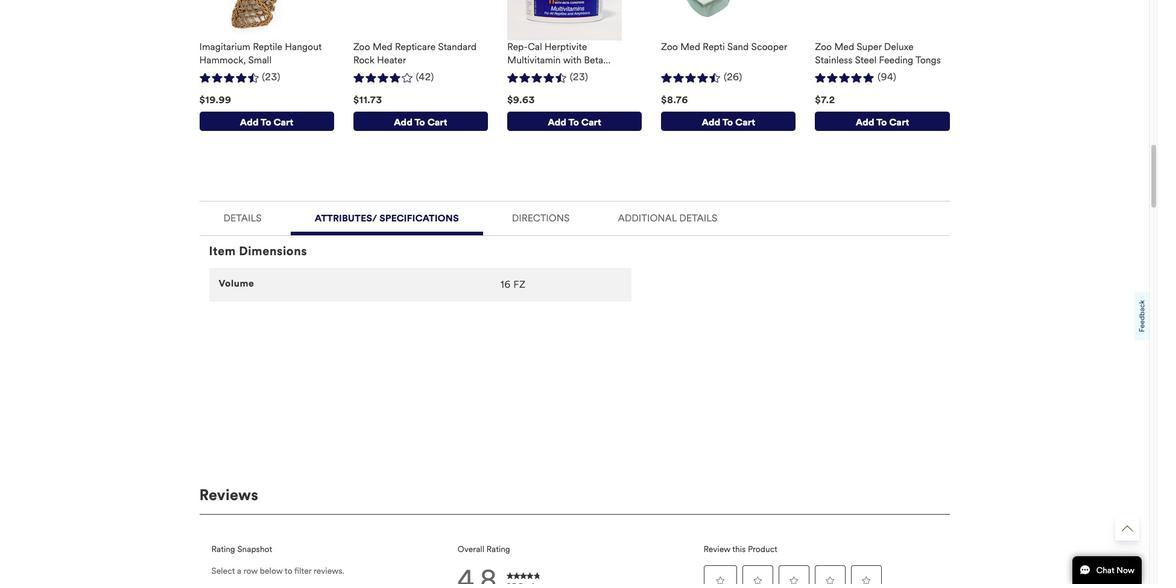 Task type: locate. For each thing, give the bounding box(es) containing it.
specifications
[[380, 212, 459, 224]]

add to cart
[[240, 117, 293, 128], [394, 117, 447, 128], [548, 117, 601, 128], [702, 117, 755, 128], [856, 117, 909, 128]]

details right additional
[[680, 212, 718, 224]]

select a row below to filter reviews.
[[211, 566, 344, 576]]

attributes/ specifications
[[315, 212, 459, 224]]

0 horizontal spatial details
[[224, 212, 262, 224]]

cart
[[274, 117, 293, 128], [428, 117, 447, 128], [582, 117, 601, 128], [736, 117, 755, 128], [890, 117, 909, 128]]

item dimensions
[[209, 244, 307, 259]]

5 add from the left
[[856, 117, 875, 128]]

2 to from the left
[[415, 117, 425, 128]]

16
[[501, 279, 511, 290]]

0 horizontal spatial rating
[[211, 544, 235, 555]]

1 to from the left
[[261, 117, 271, 128]]

add to cart button
[[199, 111, 334, 131], [353, 111, 488, 131], [507, 111, 642, 131], [661, 111, 796, 131], [815, 111, 950, 131]]

details up item dimensions at the left
[[224, 212, 262, 224]]

add
[[240, 117, 259, 128], [394, 117, 413, 128], [548, 117, 567, 128], [702, 117, 721, 128], [856, 117, 875, 128]]

3 add to cart button from the left
[[507, 111, 642, 131]]

4 add from the left
[[702, 117, 721, 128]]

details inside details button
[[224, 212, 262, 224]]

2 details from the left
[[680, 212, 718, 224]]

review
[[704, 544, 731, 555]]

overall rating element
[[452, 537, 698, 584]]

5 cart from the left
[[890, 117, 909, 128]]

1 cart from the left
[[274, 117, 293, 128]]

1 horizontal spatial rating
[[487, 544, 510, 555]]

rating right overall
[[487, 544, 510, 555]]

1 details from the left
[[224, 212, 262, 224]]

3 to from the left
[[569, 117, 579, 128]]

overall
[[458, 544, 484, 555]]

rating
[[211, 544, 235, 555], [487, 544, 510, 555]]

4 cart from the left
[[736, 117, 755, 128]]

additional details
[[618, 212, 718, 224]]

2 add to cart button from the left
[[353, 111, 488, 131]]

1 horizontal spatial details
[[680, 212, 718, 224]]

directions
[[512, 212, 570, 224]]

rating up select
[[211, 544, 235, 555]]

details
[[224, 212, 262, 224], [680, 212, 718, 224]]

to
[[261, 117, 271, 128], [415, 117, 425, 128], [569, 117, 579, 128], [723, 117, 733, 128], [877, 117, 887, 128]]

product details tab list
[[199, 201, 950, 311]]

scroll to top image
[[1122, 523, 1133, 534]]

3 add to cart from the left
[[548, 117, 601, 128]]

product
[[748, 544, 778, 555]]

attributes/
[[315, 212, 377, 224]]

snapshot
[[237, 544, 272, 555]]



Task type: vqa. For each thing, say whether or not it's contained in the screenshot.
the top Yes,
no



Task type: describe. For each thing, give the bounding box(es) containing it.
4 add to cart from the left
[[702, 117, 755, 128]]

3 cart from the left
[[582, 117, 601, 128]]

overall rating
[[458, 544, 510, 555]]

3 add from the left
[[548, 117, 567, 128]]

filter
[[295, 566, 312, 576]]

1 rating from the left
[[211, 544, 235, 555]]

additional details button
[[599, 201, 737, 232]]

reviews
[[199, 486, 258, 504]]

details inside additional details button
[[680, 212, 718, 224]]

a
[[237, 566, 241, 576]]

below
[[260, 566, 283, 576]]

volume
[[219, 277, 254, 289]]

styled arrow button link
[[1116, 517, 1140, 541]]

reviews.
[[314, 566, 344, 576]]

select
[[211, 566, 235, 576]]

rating is 0 (out of 5 stars). group
[[704, 563, 885, 584]]

this
[[733, 544, 746, 555]]

review this product
[[704, 544, 778, 555]]

2 add from the left
[[394, 117, 413, 128]]

5 to from the left
[[877, 117, 887, 128]]

16 fz
[[501, 279, 526, 290]]

row
[[244, 566, 258, 576]]

1 add to cart from the left
[[240, 117, 293, 128]]

2 add to cart from the left
[[394, 117, 447, 128]]

2 cart from the left
[[428, 117, 447, 128]]

attributes/ specifications button
[[291, 201, 483, 232]]

fz
[[514, 279, 526, 290]]

to
[[285, 566, 292, 576]]

5 add to cart button from the left
[[815, 111, 950, 131]]

rating snapshot
[[211, 544, 272, 555]]

1 add from the left
[[240, 117, 259, 128]]

directions button
[[493, 201, 589, 232]]

additional
[[618, 212, 677, 224]]

dimensions
[[239, 244, 307, 259]]

item
[[209, 244, 236, 259]]

4 add to cart button from the left
[[661, 111, 796, 131]]

2 rating from the left
[[487, 544, 510, 555]]

1 add to cart button from the left
[[199, 111, 334, 131]]

details button
[[204, 201, 281, 232]]

4 to from the left
[[723, 117, 733, 128]]

5 add to cart from the left
[[856, 117, 909, 128]]



